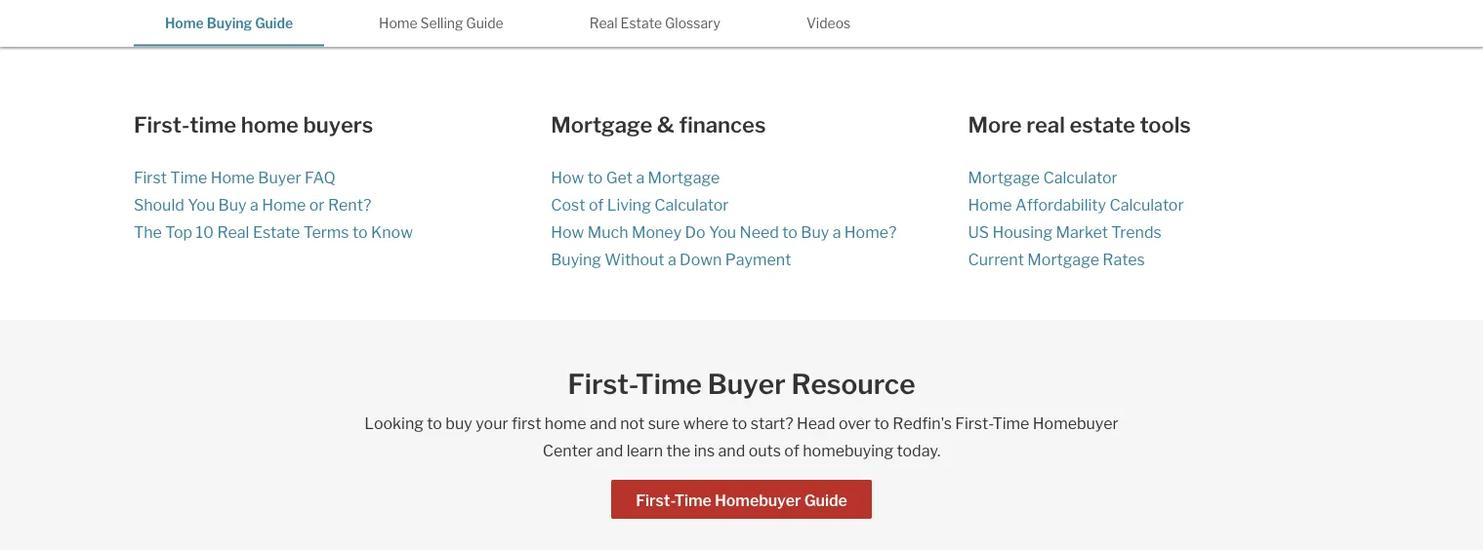 Task type: vqa. For each thing, say whether or not it's contained in the screenshot.
the right Buyer
yes



Task type: locate. For each thing, give the bounding box(es) containing it.
how
[[551, 168, 584, 187], [551, 223, 584, 242]]

buy down first time home buyer faq link
[[218, 195, 247, 214]]

&
[[657, 112, 675, 138]]

1 horizontal spatial estate
[[621, 15, 662, 32]]

head
[[797, 414, 835, 433]]

0 horizontal spatial home
[[241, 112, 299, 138]]

how down cost
[[551, 223, 584, 242]]

you up 10
[[188, 195, 215, 214]]

0 vertical spatial buyer
[[258, 168, 301, 187]]

how much money do you need to buy a home? link
[[551, 223, 897, 242]]

0 horizontal spatial homebuyer
[[715, 491, 801, 510]]

resource
[[792, 368, 916, 401]]

first- inside button
[[636, 491, 674, 510]]

to right over
[[874, 414, 890, 433]]

10
[[196, 223, 214, 242]]

guide inside button
[[805, 491, 847, 510]]

home right time
[[241, 112, 299, 138]]

first-time homebuyer guide
[[636, 491, 847, 510]]

a left home?
[[833, 223, 841, 242]]

know
[[371, 223, 413, 242]]

first- down learn
[[636, 491, 674, 510]]

how to get a mortgage link
[[551, 168, 720, 187]]

to inside first time home buyer faq should you buy a home or rent? the top 10 real estate terms to know
[[353, 223, 368, 242]]

0 vertical spatial you
[[188, 195, 215, 214]]

of
[[589, 195, 604, 214], [785, 441, 800, 460]]

to
[[588, 168, 603, 187], [353, 223, 368, 242], [783, 223, 798, 242], [427, 414, 442, 433], [732, 414, 747, 433], [874, 414, 890, 433]]

0 vertical spatial homebuyer
[[1033, 414, 1119, 433]]

time
[[170, 168, 207, 187], [636, 368, 702, 401], [993, 414, 1030, 433], [674, 491, 712, 510]]

not
[[620, 414, 645, 433]]

and
[[590, 414, 617, 433], [596, 441, 623, 460], [718, 441, 745, 460]]

buyer inside first time home buyer faq should you buy a home or rent? the top 10 real estate terms to know
[[258, 168, 301, 187]]

time for first-time homebuyer guide
[[674, 491, 712, 510]]

time up sure
[[636, 368, 702, 401]]

buyers
[[303, 112, 373, 138]]

1 vertical spatial how
[[551, 223, 584, 242]]

payment
[[725, 250, 791, 269]]

center
[[543, 441, 593, 460]]

to down rent?
[[353, 223, 368, 242]]

home
[[165, 15, 204, 32], [379, 15, 418, 32], [211, 168, 255, 187], [262, 195, 306, 214], [968, 195, 1012, 214]]

first time home buyer faq link
[[134, 168, 336, 187]]

mortgage down us housing market trends link
[[1028, 250, 1100, 269]]

1 vertical spatial you
[[709, 223, 736, 242]]

1 horizontal spatial buyer
[[708, 368, 786, 401]]

do
[[685, 223, 706, 242]]

estate
[[1070, 112, 1136, 138]]

more
[[968, 112, 1022, 138]]

first- right redfin's at the right bottom
[[955, 414, 993, 433]]

estate
[[621, 15, 662, 32], [253, 223, 300, 242]]

and left not
[[590, 414, 617, 433]]

mortgage calculator link
[[968, 168, 1118, 187]]

1 horizontal spatial buy
[[801, 223, 829, 242]]

time for first-time buyer resource
[[636, 368, 702, 401]]

time inside button
[[674, 491, 712, 510]]

0 horizontal spatial guide
[[255, 15, 293, 32]]

guide
[[255, 15, 293, 32], [466, 15, 504, 32], [805, 491, 847, 510]]

0 vertical spatial real
[[590, 15, 618, 32]]

trends
[[1112, 223, 1162, 242]]

current mortgage rates link
[[968, 250, 1145, 269]]

1 horizontal spatial homebuyer
[[1033, 414, 1119, 433]]

0 horizontal spatial buyer
[[258, 168, 301, 187]]

buyer up start?
[[708, 368, 786, 401]]

first- for first-time buyer resource
[[568, 368, 636, 401]]

0 vertical spatial home
[[241, 112, 299, 138]]

first time home buyer faq should you buy a home or rent? the top 10 real estate terms to know
[[134, 168, 413, 242]]

buying inside "link"
[[207, 15, 252, 32]]

1 horizontal spatial guide
[[466, 15, 504, 32]]

home inside looking to buy your first home and not sure where to start? head over to redfin's first-time homebuyer center and learn the ins and outs of homebuying today.
[[545, 414, 587, 433]]

to left get
[[588, 168, 603, 187]]

1 vertical spatial homebuyer
[[715, 491, 801, 510]]

real inside first time home buyer faq should you buy a home or rent? the top 10 real estate terms to know
[[217, 223, 249, 242]]

home
[[241, 112, 299, 138], [545, 414, 587, 433]]

buy left home?
[[801, 223, 829, 242]]

1 vertical spatial of
[[785, 441, 800, 460]]

time inside first time home buyer faq should you buy a home or rent? the top 10 real estate terms to know
[[170, 168, 207, 187]]

0 horizontal spatial buy
[[218, 195, 247, 214]]

mortgage
[[551, 112, 653, 138], [648, 168, 720, 187], [968, 168, 1040, 187], [1028, 250, 1100, 269]]

calculator
[[1044, 168, 1118, 187], [655, 195, 729, 214], [1110, 195, 1184, 214]]

home buying guide link
[[134, 0, 324, 45]]

need
[[740, 223, 779, 242]]

buyer
[[258, 168, 301, 187], [708, 368, 786, 401]]

should
[[134, 195, 184, 214]]

current
[[968, 250, 1024, 269]]

first- up not
[[568, 368, 636, 401]]

first-time buyer resource
[[568, 368, 916, 401]]

tools
[[1140, 112, 1191, 138]]

0 vertical spatial how
[[551, 168, 584, 187]]

or
[[309, 195, 325, 214]]

mortgage up cost of living calculator 'link'
[[648, 168, 720, 187]]

1 horizontal spatial real
[[590, 15, 618, 32]]

of right cost
[[589, 195, 604, 214]]

real
[[590, 15, 618, 32], [217, 223, 249, 242]]

the top 10 real estate terms to know link
[[134, 223, 413, 242]]

much
[[588, 223, 628, 242]]

how up cost
[[551, 168, 584, 187]]

1 horizontal spatial home
[[545, 414, 587, 433]]

1 horizontal spatial of
[[785, 441, 800, 460]]

ins
[[694, 441, 715, 460]]

cost of living calculator link
[[551, 195, 729, 214]]

buying without a down payment link
[[551, 250, 791, 269]]

market
[[1056, 223, 1108, 242]]

1 horizontal spatial buying
[[551, 250, 602, 269]]

learn
[[627, 441, 663, 460]]

to left start?
[[732, 414, 747, 433]]

a inside first time home buyer faq should you buy a home or rent? the top 10 real estate terms to know
[[250, 195, 259, 214]]

real
[[1027, 112, 1065, 138]]

1 vertical spatial real
[[217, 223, 249, 242]]

estate inside first time home buyer faq should you buy a home or rent? the top 10 real estate terms to know
[[253, 223, 300, 242]]

0 horizontal spatial real
[[217, 223, 249, 242]]

buying
[[207, 15, 252, 32], [551, 250, 602, 269]]

1 vertical spatial buy
[[801, 223, 829, 242]]

time for first time home buyer faq should you buy a home or rent? the top 10 real estate terms to know
[[170, 168, 207, 187]]

0 horizontal spatial you
[[188, 195, 215, 214]]

0 horizontal spatial estate
[[253, 223, 300, 242]]

get
[[606, 168, 633, 187]]

0 vertical spatial buying
[[207, 15, 252, 32]]

mortgage inside how to get a mortgage cost of living calculator how much money do you need to buy a home? buying without a down payment
[[648, 168, 720, 187]]

0 horizontal spatial buying
[[207, 15, 252, 32]]

sure
[[648, 414, 680, 433]]

mortgage up get
[[551, 112, 653, 138]]

home buying guide
[[165, 15, 293, 32]]

over
[[839, 414, 871, 433]]

guide inside "link"
[[255, 15, 293, 32]]

0 horizontal spatial of
[[589, 195, 604, 214]]

first- up "first"
[[134, 112, 190, 138]]

calculator up do
[[655, 195, 729, 214]]

guide for home buying guide
[[255, 15, 293, 32]]

estate down should you buy a home or rent? link at top left
[[253, 223, 300, 242]]

time right "first"
[[170, 168, 207, 187]]

mortgage & finances
[[551, 112, 766, 138]]

calculator inside how to get a mortgage cost of living calculator how much money do you need to buy a home? buying without a down payment
[[655, 195, 729, 214]]

0 vertical spatial of
[[589, 195, 604, 214]]

homebuyer
[[1033, 414, 1119, 433], [715, 491, 801, 510]]

affordability
[[1016, 195, 1107, 214]]

real estate glossary
[[590, 15, 721, 32]]

of right outs
[[785, 441, 800, 460]]

buyer up should you buy a home or rent? link at top left
[[258, 168, 301, 187]]

a left down
[[668, 250, 677, 269]]

1 vertical spatial buying
[[551, 250, 602, 269]]

time right redfin's at the right bottom
[[993, 414, 1030, 433]]

buy
[[446, 414, 472, 433]]

estate left glossary
[[621, 15, 662, 32]]

a
[[636, 168, 645, 187], [250, 195, 259, 214], [833, 223, 841, 242], [668, 250, 677, 269]]

1 vertical spatial estate
[[253, 223, 300, 242]]

first-
[[134, 112, 190, 138], [568, 368, 636, 401], [955, 414, 993, 433], [636, 491, 674, 510]]

0 vertical spatial buy
[[218, 195, 247, 214]]

where
[[683, 414, 729, 433]]

time down ins at left bottom
[[674, 491, 712, 510]]

glossary
[[665, 15, 721, 32]]

2 horizontal spatial guide
[[805, 491, 847, 510]]

1 vertical spatial home
[[545, 414, 587, 433]]

buy
[[218, 195, 247, 214], [801, 223, 829, 242]]

real left glossary
[[590, 15, 618, 32]]

more real estate tools
[[968, 112, 1191, 138]]

a up the top 10 real estate terms to know link
[[250, 195, 259, 214]]

homebuyer inside button
[[715, 491, 801, 510]]

home up center
[[545, 414, 587, 433]]

selling
[[421, 15, 463, 32]]

real right 10
[[217, 223, 249, 242]]

1 horizontal spatial you
[[709, 223, 736, 242]]

you right do
[[709, 223, 736, 242]]



Task type: describe. For each thing, give the bounding box(es) containing it.
home inside home buying guide "link"
[[165, 15, 204, 32]]

homebuyer inside looking to buy your first home and not sure where to start? head over to redfin's first-time homebuyer center and learn the ins and outs of homebuying today.
[[1033, 414, 1119, 433]]

today.
[[897, 441, 941, 460]]

money
[[632, 223, 682, 242]]

faq
[[305, 168, 336, 187]]

guide for home selling guide
[[466, 15, 504, 32]]

and right ins at left bottom
[[718, 441, 745, 460]]

time
[[190, 112, 236, 138]]

should you buy a home or rent? link
[[134, 195, 371, 214]]

2 how from the top
[[551, 223, 584, 242]]

home selling guide
[[379, 15, 504, 32]]

living
[[607, 195, 651, 214]]

buying inside how to get a mortgage cost of living calculator how much money do you need to buy a home? buying without a down payment
[[551, 250, 602, 269]]

calculator up home affordability calculator link
[[1044, 168, 1118, 187]]

and left learn
[[596, 441, 623, 460]]

buy inside how to get a mortgage cost of living calculator how much money do you need to buy a home? buying without a down payment
[[801, 223, 829, 242]]

first
[[512, 414, 541, 433]]

rates
[[1103, 250, 1145, 269]]

rent?
[[328, 195, 371, 214]]

cost
[[551, 195, 585, 214]]

first-time homebuyer guide button
[[612, 481, 872, 520]]

looking to buy your first home and not sure where to start? head over to redfin's first-time homebuyer center and learn the ins and outs of homebuying today.
[[365, 414, 1119, 460]]

the
[[667, 441, 691, 460]]

a right get
[[636, 168, 645, 187]]

1 how from the top
[[551, 168, 584, 187]]

home selling guide link
[[348, 0, 535, 45]]

videos link
[[775, 0, 882, 45]]

of inside how to get a mortgage cost of living calculator how much money do you need to buy a home? buying without a down payment
[[589, 195, 604, 214]]

home?
[[845, 223, 897, 242]]

down
[[680, 250, 722, 269]]

of inside looking to buy your first home and not sure where to start? head over to redfin's first-time homebuyer center and learn the ins and outs of homebuying today.
[[785, 441, 800, 460]]

without
[[605, 250, 665, 269]]

outs
[[749, 441, 781, 460]]

you inside how to get a mortgage cost of living calculator how much money do you need to buy a home? buying without a down payment
[[709, 223, 736, 242]]

your
[[476, 414, 508, 433]]

to left buy
[[427, 414, 442, 433]]

videos
[[807, 15, 851, 32]]

how to get a mortgage cost of living calculator how much money do you need to buy a home? buying without a down payment
[[551, 168, 897, 269]]

first- inside looking to buy your first home and not sure where to start? head over to redfin's first-time homebuyer center and learn the ins and outs of homebuying today.
[[955, 414, 993, 433]]

calculator up trends
[[1110, 195, 1184, 214]]

home inside home selling guide link
[[379, 15, 418, 32]]

housing
[[993, 223, 1053, 242]]

real estate glossary link
[[558, 0, 752, 45]]

time inside looking to buy your first home and not sure where to start? head over to redfin's first-time homebuyer center and learn the ins and outs of homebuying today.
[[993, 414, 1030, 433]]

first- for first-time homebuyer guide
[[636, 491, 674, 510]]

start?
[[751, 414, 794, 433]]

home affordability calculator link
[[968, 195, 1184, 214]]

buy inside first time home buyer faq should you buy a home or rent? the top 10 real estate terms to know
[[218, 195, 247, 214]]

us
[[968, 223, 989, 242]]

home inside mortgage calculator home affordability calculator us housing market trends current mortgage rates
[[968, 195, 1012, 214]]

looking
[[365, 414, 424, 433]]

redfin's
[[893, 414, 952, 433]]

mortgage calculator home affordability calculator us housing market trends current mortgage rates
[[968, 168, 1184, 269]]

homebuying
[[803, 441, 894, 460]]

first-time home buyers
[[134, 112, 373, 138]]

you inside first time home buyer faq should you buy a home or rent? the top 10 real estate terms to know
[[188, 195, 215, 214]]

0 vertical spatial estate
[[621, 15, 662, 32]]

mortgage down more
[[968, 168, 1040, 187]]

us housing market trends link
[[968, 223, 1162, 242]]

first
[[134, 168, 167, 187]]

first- for first-time home buyers
[[134, 112, 190, 138]]

the
[[134, 223, 162, 242]]

top
[[165, 223, 192, 242]]

1 vertical spatial buyer
[[708, 368, 786, 401]]

finances
[[679, 112, 766, 138]]

to right the need
[[783, 223, 798, 242]]

terms
[[304, 223, 349, 242]]



